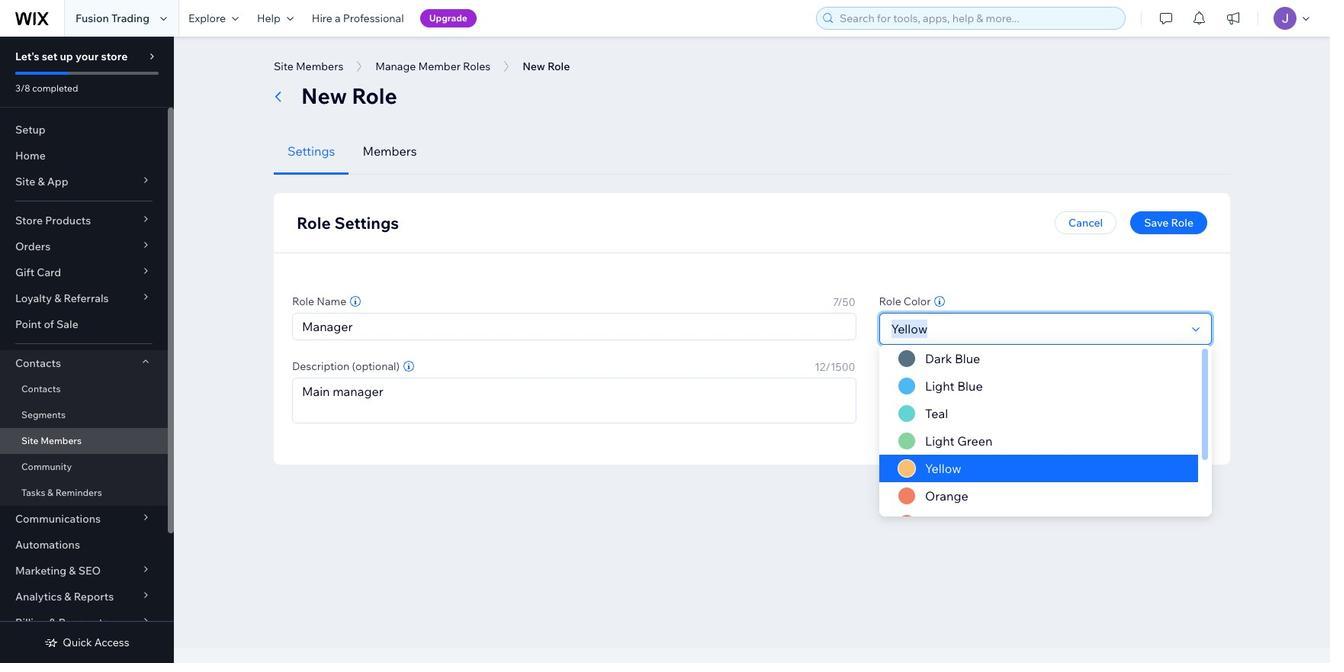 Task type: locate. For each thing, give the bounding box(es) containing it.
3/8 completed
[[15, 82, 78, 94]]

quick access
[[63, 636, 129, 649]]

site members link
[[0, 428, 168, 454]]

1 horizontal spatial site members
[[274, 60, 344, 73]]

& left app
[[38, 175, 45, 188]]

role inside button
[[1172, 216, 1194, 230]]

contacts
[[15, 356, 61, 370], [21, 383, 61, 394]]

yellow option
[[879, 455, 1199, 482]]

billing & payments button
[[0, 610, 168, 636]]

setup link
[[0, 117, 168, 143]]

0 vertical spatial light
[[925, 378, 955, 394]]

site members up community on the left bottom
[[21, 435, 82, 446]]

role
[[352, 82, 397, 109], [297, 213, 331, 233], [1172, 216, 1194, 230], [292, 295, 314, 308], [879, 295, 902, 308]]

0 vertical spatial site members
[[274, 60, 344, 73]]

& right loyalty
[[54, 291, 61, 305]]

contacts inside popup button
[[15, 356, 61, 370]]

members down new role
[[363, 143, 417, 159]]

light green
[[925, 433, 993, 449]]

automations link
[[0, 532, 168, 558]]

1 horizontal spatial members
[[296, 60, 344, 73]]

point
[[15, 317, 41, 331]]

role for color
[[879, 295, 902, 308]]

sidebar element
[[0, 37, 174, 663]]

site inside button
[[274, 60, 294, 73]]

1 vertical spatial /
[[826, 360, 831, 374]]

settings down new
[[288, 143, 335, 159]]

marketing & seo button
[[0, 558, 168, 584]]

role down settings button
[[297, 213, 331, 233]]

contacts up segments
[[21, 383, 61, 394]]

contacts link
[[0, 376, 168, 402]]

a
[[335, 11, 341, 25]]

tab list
[[274, 128, 1231, 175]]

& for site
[[38, 175, 45, 188]]

community link
[[0, 454, 168, 480]]

tab list containing settings
[[274, 128, 1231, 175]]

& for tasks
[[47, 487, 53, 498]]

1 vertical spatial light
[[925, 433, 955, 449]]

blue right dark
[[955, 351, 980, 366]]

1 horizontal spatial /
[[838, 295, 843, 309]]

0 vertical spatial /
[[838, 295, 843, 309]]

hire
[[312, 11, 333, 25]]

automations
[[15, 538, 80, 552]]

light down dark
[[925, 378, 955, 394]]

& for billing
[[49, 616, 56, 629]]

0 vertical spatial site
[[274, 60, 294, 73]]

community
[[21, 461, 72, 472]]

analytics & reports
[[15, 590, 114, 604]]

site inside popup button
[[15, 175, 35, 188]]

new role
[[301, 82, 397, 109]]

1 light from the top
[[925, 378, 955, 394]]

role left name
[[292, 295, 314, 308]]

members for site members button
[[296, 60, 344, 73]]

0 horizontal spatial members
[[41, 435, 82, 446]]

site members inside site members button
[[274, 60, 344, 73]]

2 vertical spatial site
[[21, 435, 39, 446]]

orders
[[15, 240, 51, 253]]

/
[[838, 295, 843, 309], [826, 360, 831, 374]]

settings button
[[274, 128, 349, 175]]

& left reports
[[64, 590, 71, 604]]

segments link
[[0, 402, 168, 428]]

contacts down point of sale
[[15, 356, 61, 370]]

site for site members button
[[274, 60, 294, 73]]

site down help button
[[274, 60, 294, 73]]

/ for 7
[[838, 295, 843, 309]]

description
[[292, 359, 350, 373]]

yellow
[[925, 461, 962, 476]]

access
[[94, 636, 129, 649]]

trading
[[111, 11, 150, 25]]

& for marketing
[[69, 564, 76, 578]]

site down home
[[15, 175, 35, 188]]

list box
[[879, 345, 1212, 537]]

0 horizontal spatial /
[[826, 360, 831, 374]]

members up community on the left bottom
[[41, 435, 82, 446]]

tasks & reminders
[[21, 487, 102, 498]]

1 vertical spatial contacts
[[21, 383, 61, 394]]

settings inside settings button
[[288, 143, 335, 159]]

0 horizontal spatial site members
[[21, 435, 82, 446]]

site members inside 'site members' link
[[21, 435, 82, 446]]

role color
[[879, 295, 931, 308]]

& left seo
[[69, 564, 76, 578]]

& inside popup button
[[69, 564, 76, 578]]

2 horizontal spatial members
[[363, 143, 417, 159]]

role settings
[[297, 213, 399, 233]]

& right billing
[[49, 616, 56, 629]]

name
[[317, 295, 347, 308]]

site members for 'site members' link
[[21, 435, 82, 446]]

& inside popup button
[[49, 616, 56, 629]]

& for analytics
[[64, 590, 71, 604]]

light blue
[[925, 378, 983, 394]]

settings
[[288, 143, 335, 159], [334, 213, 399, 233]]

members
[[296, 60, 344, 73], [363, 143, 417, 159], [41, 435, 82, 446]]

site down segments
[[21, 435, 39, 446]]

1 vertical spatial blue
[[957, 378, 983, 394]]

dark blue
[[925, 351, 980, 366]]

2 light from the top
[[925, 433, 955, 449]]

site members button
[[266, 55, 351, 78]]

Manager text field
[[293, 314, 856, 340]]

sale
[[56, 317, 78, 331]]

cancel button
[[1055, 211, 1117, 234]]

&
[[38, 175, 45, 188], [54, 291, 61, 305], [47, 487, 53, 498], [69, 564, 76, 578], [64, 590, 71, 604], [49, 616, 56, 629]]

1 vertical spatial members
[[363, 143, 417, 159]]

role left color
[[879, 295, 902, 308]]

blue down dark blue
[[957, 378, 983, 394]]

loyalty & referrals
[[15, 291, 109, 305]]

site members up new
[[274, 60, 344, 73]]

completed
[[32, 82, 78, 94]]

members inside 'sidebar' element
[[41, 435, 82, 446]]

help button
[[248, 0, 303, 37]]

store
[[15, 214, 43, 227]]

quick
[[63, 636, 92, 649]]

0 vertical spatial blue
[[955, 351, 980, 366]]

seo
[[78, 564, 101, 578]]

1 vertical spatial site members
[[21, 435, 82, 446]]

0 vertical spatial contacts
[[15, 356, 61, 370]]

quick access button
[[45, 636, 129, 649]]

& right tasks
[[47, 487, 53, 498]]

members up new
[[296, 60, 344, 73]]

None field
[[887, 314, 1186, 344]]

& inside popup button
[[38, 175, 45, 188]]

communications button
[[0, 506, 168, 532]]

& for loyalty
[[54, 291, 61, 305]]

light down 'teal'
[[925, 433, 955, 449]]

12 / 1500
[[815, 360, 856, 374]]

0 vertical spatial members
[[296, 60, 344, 73]]

explore
[[188, 11, 226, 25]]

3/8
[[15, 82, 30, 94]]

1 vertical spatial site
[[15, 175, 35, 188]]

red
[[925, 516, 948, 531]]

reminders
[[55, 487, 102, 498]]

manage member roles button
[[368, 55, 498, 78]]

0 vertical spatial settings
[[288, 143, 335, 159]]

50
[[843, 295, 856, 309]]

settings down the members button on the left top of page
[[334, 213, 399, 233]]

2 vertical spatial members
[[41, 435, 82, 446]]

role right 'save'
[[1172, 216, 1194, 230]]



Task type: describe. For each thing, give the bounding box(es) containing it.
roles
[[463, 60, 491, 73]]

/ for 12
[[826, 360, 831, 374]]

Search for tools, apps, help & more... field
[[836, 8, 1121, 29]]

let's set up your store
[[15, 50, 128, 63]]

upgrade
[[429, 12, 468, 24]]

site members for site members button
[[274, 60, 344, 73]]

loyalty & referrals button
[[0, 285, 168, 311]]

up
[[60, 50, 73, 63]]

role down manage
[[352, 82, 397, 109]]

card
[[37, 266, 61, 279]]

contacts for contacts link
[[21, 383, 61, 394]]

hire a professional
[[312, 11, 404, 25]]

billing
[[15, 616, 47, 629]]

light for light blue
[[925, 378, 955, 394]]

orders button
[[0, 233, 168, 259]]

site & app
[[15, 175, 68, 188]]

app
[[47, 175, 68, 188]]

fusion trading
[[76, 11, 150, 25]]

cancel
[[1069, 216, 1104, 230]]

12
[[815, 360, 826, 374]]

of
[[44, 317, 54, 331]]

light for light green
[[925, 433, 955, 449]]

gift
[[15, 266, 34, 279]]

7 / 50
[[833, 295, 856, 309]]

description (optional)
[[292, 359, 400, 373]]

save role
[[1145, 216, 1194, 230]]

(optional)
[[352, 359, 400, 373]]

members button
[[349, 128, 431, 175]]

dark
[[925, 351, 952, 366]]

store products
[[15, 214, 91, 227]]

help
[[257, 11, 281, 25]]

role name
[[292, 295, 347, 308]]

marketing & seo
[[15, 564, 101, 578]]

teal
[[925, 406, 948, 421]]

payments
[[58, 616, 108, 629]]

store products button
[[0, 208, 168, 233]]

billing & payments
[[15, 616, 108, 629]]

members for 'site members' link
[[41, 435, 82, 446]]

tasks
[[21, 487, 45, 498]]

contacts for contacts popup button
[[15, 356, 61, 370]]

7
[[833, 295, 838, 309]]

professional
[[343, 11, 404, 25]]

save
[[1145, 216, 1169, 230]]

Main manager text field
[[293, 378, 856, 423]]

manage
[[376, 60, 416, 73]]

tasks & reminders link
[[0, 480, 168, 506]]

site for site & app popup button
[[15, 175, 35, 188]]

manage member roles
[[376, 60, 491, 73]]

let's
[[15, 50, 39, 63]]

1500
[[831, 360, 856, 374]]

setup
[[15, 123, 46, 137]]

new
[[301, 82, 347, 109]]

store
[[101, 50, 128, 63]]

role for name
[[292, 295, 314, 308]]

your
[[76, 50, 99, 63]]

orange
[[925, 488, 968, 504]]

point of sale link
[[0, 311, 168, 337]]

reports
[[74, 590, 114, 604]]

point of sale
[[15, 317, 78, 331]]

green
[[957, 433, 993, 449]]

set
[[42, 50, 58, 63]]

gift card
[[15, 266, 61, 279]]

upgrade button
[[420, 9, 477, 27]]

color
[[904, 295, 931, 308]]

site & app button
[[0, 169, 168, 195]]

fusion
[[76, 11, 109, 25]]

referrals
[[64, 291, 109, 305]]

member
[[418, 60, 461, 73]]

list box containing dark blue
[[879, 345, 1212, 537]]

home link
[[0, 143, 168, 169]]

home
[[15, 149, 46, 163]]

blue for dark blue
[[955, 351, 980, 366]]

save role button
[[1131, 211, 1208, 234]]

loyalty
[[15, 291, 52, 305]]

contacts button
[[0, 350, 168, 376]]

site for 'site members' link
[[21, 435, 39, 446]]

1 vertical spatial settings
[[334, 213, 399, 233]]

segments
[[21, 409, 66, 420]]

role for settings
[[297, 213, 331, 233]]

marketing
[[15, 564, 67, 578]]

blue for light blue
[[957, 378, 983, 394]]

communications
[[15, 512, 101, 526]]



Task type: vqa. For each thing, say whether or not it's contained in the screenshot.
1500
yes



